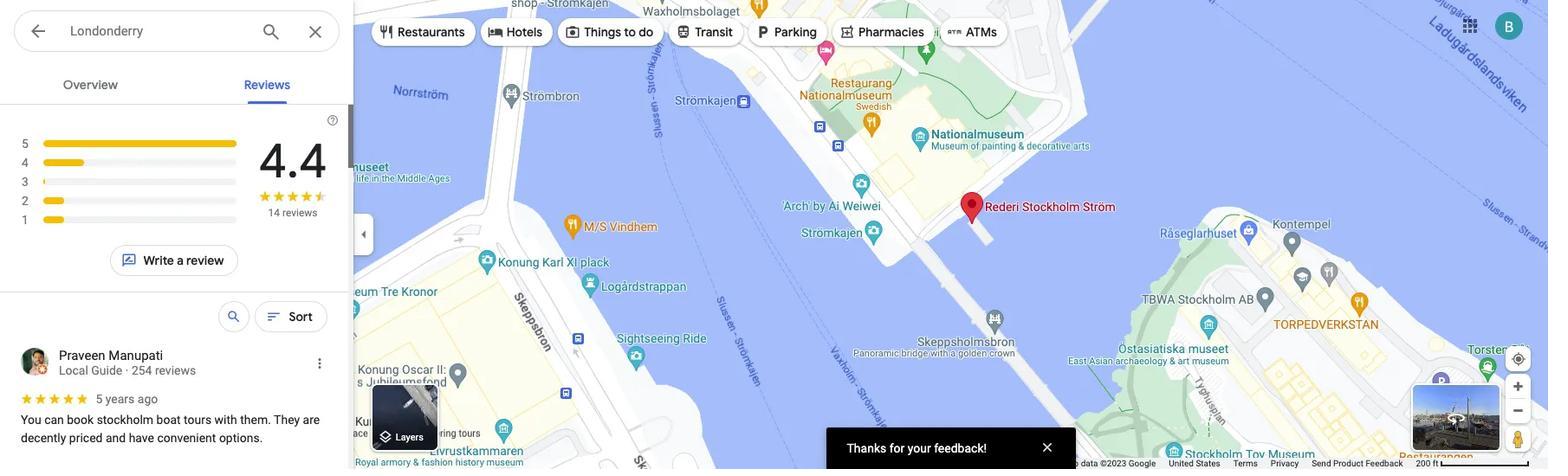 Task type: locate. For each thing, give the bounding box(es) containing it.
thanks for your feedback! alert
[[826, 428, 1075, 470]]

reviews down 4.4 stars image
[[282, 207, 317, 219]]

google
[[1128, 459, 1156, 469]]

and
[[106, 431, 126, 445]]

options.
[[219, 431, 263, 445]]

zoom out image
[[1512, 405, 1525, 418]]

1 stars, 1 review image
[[21, 211, 237, 230]]

0 horizontal spatial 5
[[22, 137, 28, 151]]

send product feedback button
[[1312, 458, 1403, 470]]

street view image
[[1446, 408, 1467, 429]]

sort button
[[255, 296, 327, 338]]

united states
[[1169, 459, 1220, 469]]

1 vertical spatial 5
[[96, 392, 103, 406]]

them.
[[240, 413, 271, 427]]

united states button
[[1169, 458, 1220, 470]]

a
[[177, 253, 184, 269]]

sort
[[289, 309, 313, 325]]

tab list
[[0, 62, 353, 104]]

4.4 stars image
[[258, 190, 327, 206]]

reviews
[[282, 207, 317, 219], [155, 364, 196, 378]]

stockholm
[[97, 413, 153, 427]]

5 up 4
[[22, 137, 28, 151]]

search reviews image
[[226, 309, 242, 325]]

write
[[143, 253, 174, 269]]

·
[[125, 364, 129, 378]]

footer
[[1062, 458, 1416, 470]]

review
[[186, 253, 224, 269]]

do
[[639, 24, 653, 40]]

Londonderry field
[[14, 10, 340, 53]]

show street view coverage image
[[1506, 426, 1531, 452]]

tab list containing overview
[[0, 62, 353, 104]]

5 for 5 years ago
[[96, 392, 103, 406]]

3 stars, 0 reviews image
[[21, 172, 237, 191]]

transit button
[[669, 11, 743, 53]]

states
[[1196, 459, 1220, 469]]

reviews button
[[230, 62, 304, 104]]

ago
[[138, 392, 158, 406]]

to
[[624, 24, 636, 40]]

terms
[[1233, 459, 1258, 469]]

actions for praveen manupati's review image
[[312, 356, 327, 372]]

hotels button
[[480, 11, 553, 53]]

things to do button
[[558, 11, 664, 53]]

overview
[[63, 77, 118, 93]]

data
[[1081, 459, 1098, 469]]

0 vertical spatial 5
[[22, 137, 28, 151]]

show your location image
[[1511, 352, 1526, 367]]

5 for 5
[[22, 137, 28, 151]]

thanks for your feedback!
[[847, 442, 987, 456]]

1 horizontal spatial reviews
[[282, 207, 317, 219]]

1 horizontal spatial 5
[[96, 392, 103, 406]]

5 stars, 10 reviews image
[[21, 134, 238, 153]]

priced
[[69, 431, 103, 445]]

for
[[889, 442, 905, 456]]

footer containing map data ©2023 google
[[1062, 458, 1416, 470]]

atms
[[966, 24, 997, 40]]

feedback
[[1366, 459, 1403, 469]]

 button
[[14, 10, 62, 55]]

they
[[274, 413, 300, 427]]

are
[[303, 413, 320, 427]]

3
[[22, 175, 28, 189]]

privacy button
[[1271, 458, 1299, 470]]

map data ©2023 google
[[1062, 459, 1156, 469]]

1 vertical spatial reviews
[[155, 364, 196, 378]]

praveen manupati local guide · 254 reviews
[[59, 348, 196, 378]]

reviews inside praveen manupati local guide · 254 reviews
[[155, 364, 196, 378]]

manupati
[[109, 348, 163, 364]]

5 stars image
[[21, 393, 90, 405]]

with
[[214, 413, 237, 427]]

5 years ago
[[96, 392, 158, 406]]

5 inside image
[[22, 137, 28, 151]]

None field
[[70, 21, 247, 42]]

decently
[[21, 431, 66, 445]]

google maps element
[[0, 0, 1548, 470]]

layers
[[396, 433, 424, 444]]

book
[[67, 413, 94, 427]]

reviews right 254 on the left of the page
[[155, 364, 196, 378]]

parking
[[775, 24, 817, 40]]

4
[[22, 156, 28, 170]]

2
[[22, 194, 28, 208]]

years
[[105, 392, 135, 406]]

pharmacies button
[[832, 11, 935, 53]]

14
[[268, 207, 280, 219]]

5
[[22, 137, 28, 151], [96, 392, 103, 406]]

praveen
[[59, 348, 105, 364]]

5 left years
[[96, 392, 103, 406]]

0 horizontal spatial reviews
[[155, 364, 196, 378]]



Task type: vqa. For each thing, say whether or not it's contained in the screenshot.
"ago"
yes



Task type: describe. For each thing, give the bounding box(es) containing it.
restaurants
[[398, 24, 465, 40]]

united
[[1169, 459, 1194, 469]]

200 ft button
[[1416, 459, 1530, 469]]

local
[[59, 364, 88, 378]]

overview button
[[49, 62, 132, 104]]

atms button
[[940, 11, 1007, 53]]

transit
[[695, 24, 733, 40]]

tours
[[184, 413, 211, 427]]

 search field
[[14, 10, 353, 55]]

map
[[1062, 459, 1079, 469]]

zoom in image
[[1512, 380, 1525, 393]]

write a review image
[[121, 253, 136, 269]]

200
[[1416, 459, 1430, 469]]

photo of praveen manupati image
[[21, 348, 49, 376]]

ft
[[1433, 459, 1438, 469]]

1
[[22, 213, 28, 227]]

things to do
[[584, 24, 653, 40]]

200 ft
[[1416, 459, 1438, 469]]

254
[[132, 364, 152, 378]]

tab list inside the 'google maps' element
[[0, 62, 353, 104]]


[[28, 19, 49, 43]]

send
[[1312, 459, 1331, 469]]

have
[[129, 431, 154, 445]]

your
[[908, 442, 931, 456]]

sort image
[[266, 309, 282, 325]]

reviews
[[244, 77, 290, 93]]

restaurants button
[[372, 11, 475, 53]]

©2023
[[1100, 459, 1126, 469]]

none field inside londonderry 'field'
[[70, 21, 247, 42]]

pharmacies
[[858, 24, 924, 40]]

send product feedback
[[1312, 459, 1403, 469]]

you can book stockholm boat tours with them. they are decently priced and have convenient options.
[[21, 413, 323, 445]]

guide
[[91, 364, 122, 378]]

14 reviews
[[268, 207, 317, 219]]

parking button
[[749, 11, 827, 53]]

can
[[44, 413, 64, 427]]

4.4
[[258, 131, 327, 192]]

hotels
[[506, 24, 542, 40]]

thanks
[[847, 442, 886, 456]]

0 vertical spatial reviews
[[282, 207, 317, 219]]

boat
[[156, 413, 181, 427]]

feedback!
[[934, 442, 987, 456]]

rederi stockholm ström main content
[[0, 62, 353, 470]]

4 stars, 2 reviews image
[[21, 153, 237, 172]]

convenient
[[157, 431, 216, 445]]

privacy
[[1271, 459, 1299, 469]]

terms button
[[1233, 458, 1258, 470]]

you
[[21, 413, 41, 427]]

collapse side panel image
[[354, 225, 373, 244]]

footer inside the 'google maps' element
[[1062, 458, 1416, 470]]

2 stars, 1 review image
[[21, 191, 237, 211]]

things
[[584, 24, 621, 40]]

write a review button
[[110, 240, 239, 282]]

product
[[1333, 459, 1363, 469]]

write a review
[[143, 253, 224, 269]]



